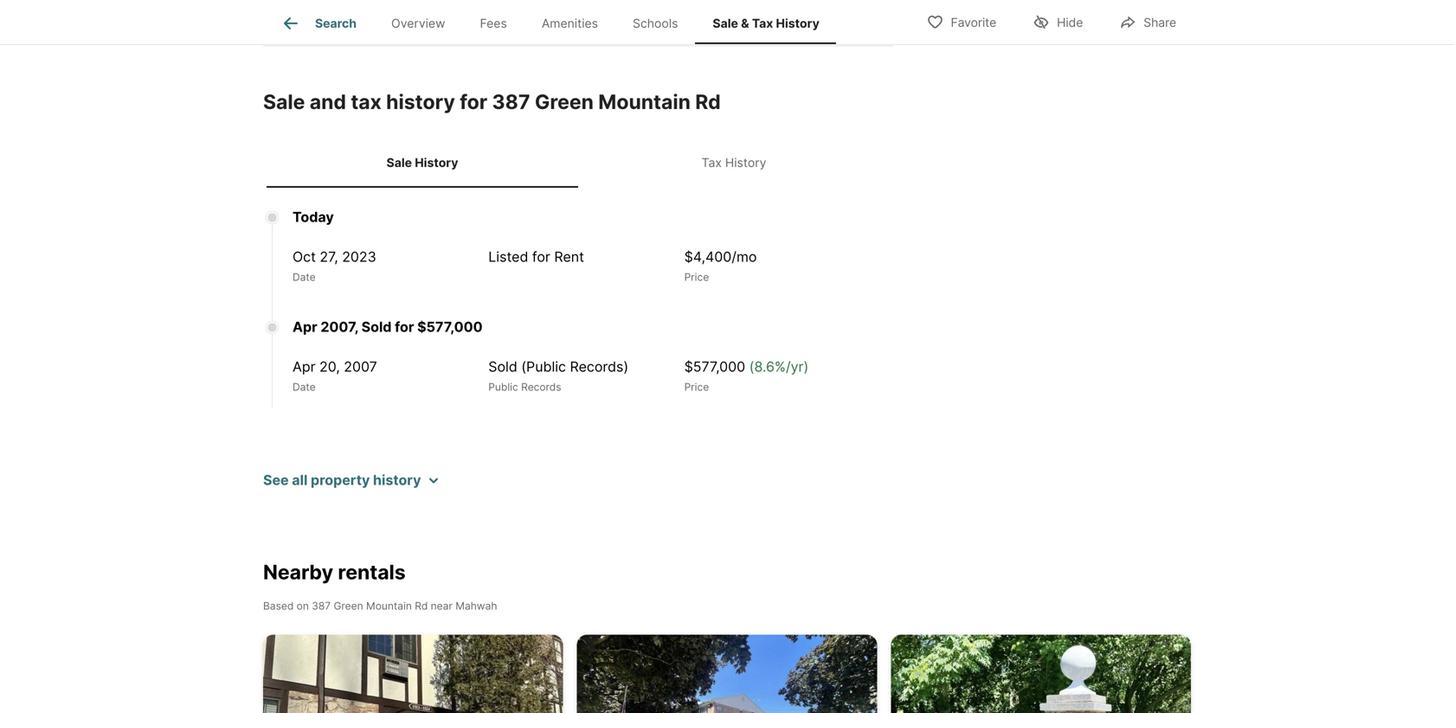 Task type: locate. For each thing, give the bounding box(es) containing it.
0 horizontal spatial 387
[[312, 600, 331, 613]]

2 vertical spatial for
[[395, 318, 414, 335]]

mahwah
[[456, 600, 497, 613]]

property
[[311, 472, 370, 489]]

0 vertical spatial history
[[386, 89, 455, 114]]

1 vertical spatial price
[[685, 381, 709, 393]]

1 horizontal spatial rd
[[696, 89, 721, 114]]

amenities
[[542, 16, 598, 31]]

0 horizontal spatial mountain
[[366, 600, 412, 613]]

sale history tab
[[267, 141, 578, 184]]

price
[[685, 271, 709, 283], [685, 381, 709, 393]]

photo of 1327 mulberry dr, mahwah, nj 07430 image
[[891, 635, 1191, 713]]

date inside oct 27, 2023 date
[[293, 271, 316, 283]]

history right 'tax'
[[386, 89, 455, 114]]

0 horizontal spatial sold
[[362, 318, 392, 335]]

1 vertical spatial sale
[[263, 89, 305, 114]]

listed for rent
[[489, 248, 584, 265]]

public
[[489, 381, 518, 393]]

tax history tab
[[578, 141, 890, 184]]

green down amenities tab
[[535, 89, 594, 114]]

fees
[[480, 16, 507, 31]]

tax inside tab
[[752, 16, 774, 31]]

tax
[[752, 16, 774, 31], [702, 155, 722, 170]]

for right 2007,
[[395, 318, 414, 335]]

history
[[776, 16, 820, 31], [415, 155, 458, 170], [725, 155, 767, 170]]

1 vertical spatial history
[[373, 472, 421, 489]]

1 vertical spatial green
[[334, 600, 363, 613]]

0 vertical spatial $577,000
[[417, 318, 483, 335]]

1 horizontal spatial $577,000
[[685, 358, 746, 375]]

1 vertical spatial apr
[[293, 358, 316, 375]]

1 vertical spatial tab list
[[263, 138, 894, 188]]

sale and tax history for 387 green mountain rd
[[263, 89, 721, 114]]

1 price from the top
[[685, 271, 709, 283]]

mountain
[[599, 89, 691, 114], [366, 600, 412, 613]]

price inside $4,400 /mo price
[[685, 271, 709, 283]]

0 vertical spatial rd
[[696, 89, 721, 114]]

rd up tax history
[[696, 89, 721, 114]]

(8.6%/yr)
[[750, 358, 809, 375]]

apr left 2007,
[[293, 318, 317, 335]]

sold right 2007,
[[362, 318, 392, 335]]

on
[[297, 600, 309, 613]]

387 down fees tab
[[492, 89, 530, 114]]

date
[[293, 271, 316, 283], [293, 381, 316, 393]]

2 apr from the top
[[293, 358, 316, 375]]

apr inside apr 20, 2007 date
[[293, 358, 316, 375]]

date for oct
[[293, 271, 316, 283]]

overview
[[391, 16, 445, 31]]

sold
[[362, 318, 392, 335], [489, 358, 518, 375]]

2 horizontal spatial sale
[[713, 16, 739, 31]]

0 vertical spatial mountain
[[599, 89, 691, 114]]

2 date from the top
[[293, 381, 316, 393]]

1 vertical spatial sold
[[489, 358, 518, 375]]

$4,400
[[685, 248, 732, 265]]

apr
[[293, 318, 317, 335], [293, 358, 316, 375]]

387 right on
[[312, 600, 331, 613]]

sale & tax history tab
[[696, 3, 837, 44]]

for left rent
[[532, 248, 551, 265]]

0 vertical spatial tax
[[752, 16, 774, 31]]

1 apr from the top
[[293, 318, 317, 335]]

rd
[[696, 89, 721, 114], [415, 600, 428, 613]]

0 vertical spatial date
[[293, 271, 316, 283]]

all
[[292, 472, 308, 489]]

tab list for see all property history "dropdown button"
[[263, 138, 894, 188]]

listed
[[489, 248, 529, 265]]

0 vertical spatial sold
[[362, 318, 392, 335]]

1 horizontal spatial tax
[[752, 16, 774, 31]]

price for $4,400
[[685, 271, 709, 283]]

1 horizontal spatial green
[[535, 89, 594, 114]]

apr left 20,
[[293, 358, 316, 375]]

0 vertical spatial apr
[[293, 318, 317, 335]]

date for apr
[[293, 381, 316, 393]]

$577,000
[[417, 318, 483, 335], [685, 358, 746, 375]]

0 horizontal spatial history
[[415, 155, 458, 170]]

mountain down rentals
[[366, 600, 412, 613]]

tab list containing sale history
[[263, 138, 894, 188]]

see
[[263, 472, 289, 489]]

1 vertical spatial date
[[293, 381, 316, 393]]

rent
[[554, 248, 584, 265]]

tab list containing search
[[263, 0, 851, 44]]

green down nearby rentals at the bottom left of the page
[[334, 600, 363, 613]]

1 date from the top
[[293, 271, 316, 283]]

rd left near
[[415, 600, 428, 613]]

1 horizontal spatial sold
[[489, 358, 518, 375]]

history right property
[[373, 472, 421, 489]]

1 vertical spatial 387
[[312, 600, 331, 613]]

near
[[431, 600, 453, 613]]

2 vertical spatial sale
[[387, 155, 412, 170]]

1 horizontal spatial 387
[[492, 89, 530, 114]]

387
[[492, 89, 530, 114], [312, 600, 331, 613]]

0 vertical spatial sale
[[713, 16, 739, 31]]

records)
[[570, 358, 629, 375]]

2007,
[[321, 318, 358, 335]]

history for tax
[[386, 89, 455, 114]]

0 horizontal spatial sale
[[263, 89, 305, 114]]

2 price from the top
[[685, 381, 709, 393]]

amenities tab
[[525, 3, 616, 44]]

0 horizontal spatial tax
[[702, 155, 722, 170]]

1 vertical spatial tax
[[702, 155, 722, 170]]

1 horizontal spatial sale
[[387, 155, 412, 170]]

price inside $577,000 (8.6%/yr) price
[[685, 381, 709, 393]]

sale inside "sale & tax history" tab
[[713, 16, 739, 31]]

for up sale history tab
[[460, 89, 488, 114]]

mountain down schools tab
[[599, 89, 691, 114]]

sold inside sold (public records) public records
[[489, 358, 518, 375]]

price for $577,000
[[685, 381, 709, 393]]

history
[[386, 89, 455, 114], [373, 472, 421, 489]]

2 tab list from the top
[[263, 138, 894, 188]]

2 horizontal spatial history
[[776, 16, 820, 31]]

2 horizontal spatial for
[[532, 248, 551, 265]]

1 vertical spatial $577,000
[[685, 358, 746, 375]]

0 vertical spatial for
[[460, 89, 488, 114]]

sale inside sale history tab
[[387, 155, 412, 170]]

0 horizontal spatial rd
[[415, 600, 428, 613]]

nearby rentals
[[263, 560, 406, 584]]

sale history
[[387, 155, 458, 170]]

history inside "dropdown button"
[[373, 472, 421, 489]]

$577,000 (8.6%/yr) price
[[685, 358, 809, 393]]

$577,000 inside $577,000 (8.6%/yr) price
[[685, 358, 746, 375]]

apr 2007, sold for $577,000
[[293, 318, 483, 335]]

date inside apr 20, 2007 date
[[293, 381, 316, 393]]

1 horizontal spatial history
[[725, 155, 767, 170]]

green
[[535, 89, 594, 114], [334, 600, 363, 613]]

&
[[741, 16, 749, 31]]

0 vertical spatial price
[[685, 271, 709, 283]]

favorite
[[951, 15, 997, 30]]

for
[[460, 89, 488, 114], [532, 248, 551, 265], [395, 318, 414, 335]]

schools
[[633, 16, 678, 31]]

0 horizontal spatial green
[[334, 600, 363, 613]]

0 vertical spatial tab list
[[263, 0, 851, 44]]

sale
[[713, 16, 739, 31], [263, 89, 305, 114], [387, 155, 412, 170]]

sold up public
[[489, 358, 518, 375]]

1 vertical spatial rd
[[415, 600, 428, 613]]

share
[[1144, 15, 1177, 30]]

hide
[[1057, 15, 1083, 30]]

today
[[293, 208, 334, 225]]

tab list
[[263, 0, 851, 44], [263, 138, 894, 188]]

2007
[[344, 358, 377, 375]]

1 tab list from the top
[[263, 0, 851, 44]]



Task type: vqa. For each thing, say whether or not it's contained in the screenshot.
You
no



Task type: describe. For each thing, give the bounding box(es) containing it.
sale for sale and tax history for 387 green mountain rd
[[263, 89, 305, 114]]

fees tab
[[463, 3, 525, 44]]

see all property history button
[[263, 470, 439, 491]]

2023
[[342, 248, 376, 265]]

(public
[[521, 358, 566, 375]]

overview tab
[[374, 3, 463, 44]]

favorite button
[[912, 4, 1011, 39]]

1 vertical spatial for
[[532, 248, 551, 265]]

1 vertical spatial mountain
[[366, 600, 412, 613]]

tax history
[[702, 155, 767, 170]]

and
[[310, 89, 346, 114]]

oct 27, 2023 date
[[293, 248, 376, 283]]

hide button
[[1018, 4, 1098, 39]]

apr 20, 2007 date
[[293, 358, 377, 393]]

history for tax history
[[725, 155, 767, 170]]

nearby
[[263, 560, 333, 584]]

rentals
[[338, 560, 406, 584]]

sale for sale & tax history
[[713, 16, 739, 31]]

share button
[[1105, 4, 1191, 39]]

based
[[263, 600, 294, 613]]

search link
[[281, 13, 357, 34]]

apr for apr 20, 2007 date
[[293, 358, 316, 375]]

$4,400 /mo price
[[685, 248, 757, 283]]

oct
[[293, 248, 316, 265]]

see all property history
[[263, 472, 421, 489]]

1 horizontal spatial for
[[460, 89, 488, 114]]

sale & tax history
[[713, 16, 820, 31]]

/mo
[[732, 248, 757, 265]]

search
[[315, 16, 357, 31]]

0 vertical spatial 387
[[492, 89, 530, 114]]

27,
[[320, 248, 338, 265]]

0 horizontal spatial $577,000
[[417, 318, 483, 335]]

apr for apr 2007, sold for $577,000
[[293, 318, 317, 335]]

schools tab
[[616, 3, 696, 44]]

photo of 1522 faulkner ct, mahwah, nj 07430 image
[[263, 635, 563, 713]]

20,
[[320, 358, 340, 375]]

based on 387 green mountain rd near mahwah
[[263, 600, 497, 613]]

sale for sale history
[[387, 155, 412, 170]]

tab list for the hide button
[[263, 0, 851, 44]]

history inside tab
[[776, 16, 820, 31]]

history for sale history
[[415, 155, 458, 170]]

tax
[[351, 89, 382, 114]]

1 horizontal spatial mountain
[[599, 89, 691, 114]]

photo of 405 franklin tpke, mahwah, nj 07430 image
[[577, 635, 877, 713]]

0 horizontal spatial for
[[395, 318, 414, 335]]

0 vertical spatial green
[[535, 89, 594, 114]]

tax inside tab
[[702, 155, 722, 170]]

records
[[521, 381, 562, 393]]

history for property
[[373, 472, 421, 489]]

sold (public records) public records
[[489, 358, 629, 393]]



